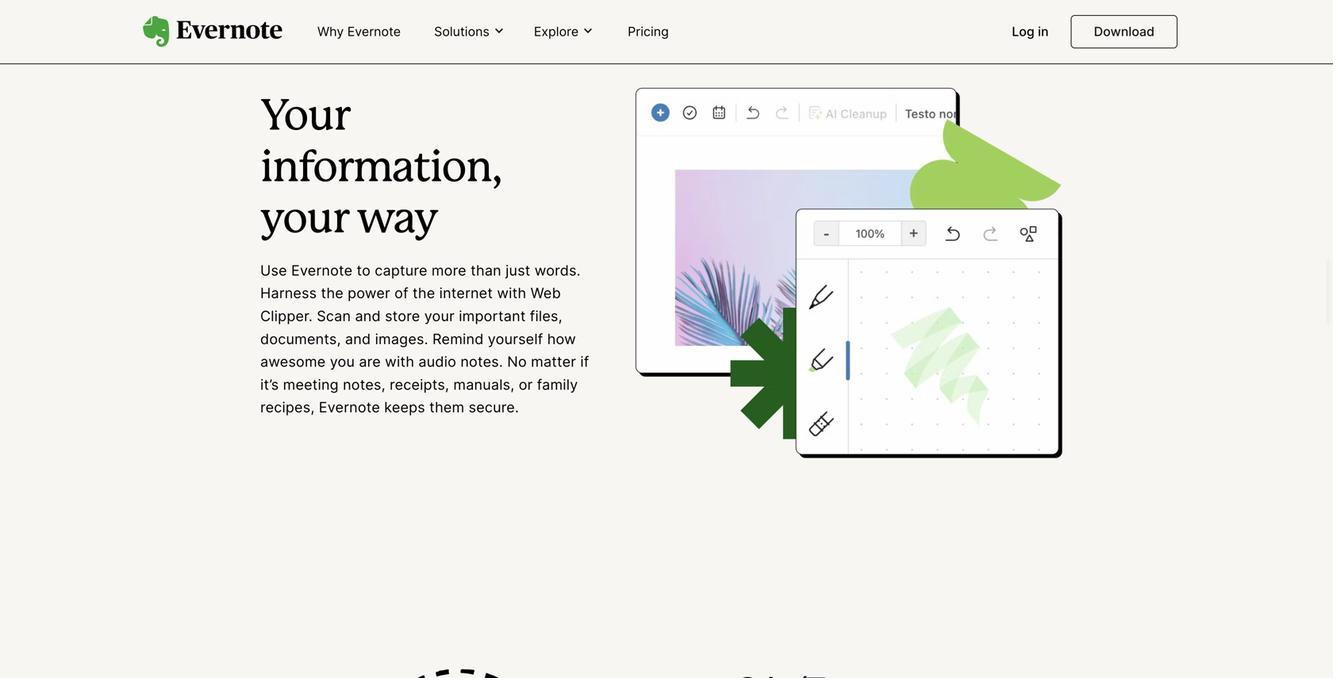 Task type: describe. For each thing, give the bounding box(es) containing it.
your information,
[[260, 98, 501, 190]]

your
[[260, 98, 350, 138]]

secure.
[[469, 399, 519, 416]]

with inside . scan and store your important files, documents, and images. remind yourself how awesome you are with audio notes. no matter if it's meeting notes, receipts, manuals, or family recipes, evernote keeps them secure.
[[385, 353, 414, 371]]

notes.
[[461, 353, 503, 371]]

manuals,
[[453, 376, 515, 394]]

words.
[[535, 262, 581, 279]]

web clipper
[[260, 285, 561, 325]]

yourself
[[488, 330, 543, 348]]

way
[[357, 201, 438, 241]]

images.
[[375, 330, 428, 348]]

are
[[359, 353, 381, 371]]

download link
[[1071, 15, 1178, 48]]

your inside . scan and store your important files, documents, and images. remind yourself how awesome you are with audio notes. no matter if it's meeting notes, receipts, manuals, or family recipes, evernote keeps them secure.
[[424, 308, 455, 325]]

notes,
[[343, 376, 386, 394]]

0 vertical spatial your
[[260, 201, 349, 241]]

log in
[[1012, 24, 1049, 39]]

log in link
[[1003, 17, 1058, 47]]

information,
[[260, 149, 501, 190]]

of
[[395, 285, 409, 302]]

evernote logo image
[[143, 16, 283, 48]]

important
[[459, 308, 526, 325]]

with inside use evernote to capture more than just words. harness the power of the internet with
[[497, 285, 526, 302]]

pricing
[[628, 24, 669, 39]]

audio
[[419, 353, 456, 371]]

scan
[[317, 308, 351, 325]]

recipes,
[[260, 399, 315, 416]]

evernote inside . scan and store your important files, documents, and images. remind yourself how awesome you are with audio notes. no matter if it's meeting notes, receipts, manuals, or family recipes, evernote keeps them secure.
[[319, 399, 380, 416]]

1 the from the left
[[321, 285, 344, 302]]

web
[[531, 285, 561, 302]]

your way
[[260, 201, 438, 241]]

more
[[432, 262, 467, 279]]

store
[[385, 308, 420, 325]]

sketches screen image
[[626, 75, 1073, 469]]

how
[[547, 330, 576, 348]]



Task type: vqa. For each thing, say whether or not it's contained in the screenshot.
rightmost ALSO
no



Task type: locate. For each thing, give the bounding box(es) containing it.
and down power
[[355, 308, 381, 325]]

0 horizontal spatial with
[[385, 353, 414, 371]]

pricing link
[[618, 17, 679, 47]]

1 vertical spatial evernote
[[291, 262, 353, 279]]

family
[[537, 376, 578, 394]]

evernote for why
[[347, 24, 401, 39]]

why
[[317, 24, 344, 39]]

or
[[519, 376, 533, 394]]

web clipper link
[[260, 285, 561, 325]]

explore
[[534, 24, 579, 39]]

use evernote to capture more than just words. harness the power of the internet with
[[260, 262, 581, 302]]

the right the of
[[413, 285, 435, 302]]

keeps
[[384, 399, 425, 416]]

documents,
[[260, 330, 341, 348]]

download
[[1094, 24, 1155, 39]]

capture
[[375, 262, 427, 279]]

evernote down notes, on the left bottom of page
[[319, 399, 380, 416]]

evernote right why
[[347, 24, 401, 39]]

solutions
[[434, 24, 490, 39]]

0 horizontal spatial your
[[260, 201, 349, 241]]

why evernote link
[[308, 17, 410, 47]]

1 vertical spatial with
[[385, 353, 414, 371]]

the up scan
[[321, 285, 344, 302]]

them
[[430, 399, 465, 416]]

the
[[321, 285, 344, 302], [413, 285, 435, 302]]

2 the from the left
[[413, 285, 435, 302]]

why evernote
[[317, 24, 401, 39]]

0 vertical spatial evernote
[[347, 24, 401, 39]]

no-signal illustration image
[[260, 596, 707, 679]]

clipper
[[260, 308, 309, 325]]

files,
[[530, 308, 563, 325]]

it's
[[260, 376, 279, 394]]

matter
[[531, 353, 576, 371]]

no
[[507, 353, 527, 371]]

evernote up harness
[[291, 262, 353, 279]]

use
[[260, 262, 287, 279]]

your up remind
[[424, 308, 455, 325]]

and
[[355, 308, 381, 325], [345, 330, 371, 348]]

1 horizontal spatial the
[[413, 285, 435, 302]]

evernote for use
[[291, 262, 353, 279]]

harness
[[260, 285, 317, 302]]

internet
[[439, 285, 493, 302]]

you
[[330, 353, 355, 371]]

evernote
[[347, 24, 401, 39], [291, 262, 353, 279], [319, 399, 380, 416]]

1 vertical spatial and
[[345, 330, 371, 348]]

log
[[1012, 24, 1035, 39]]

to
[[357, 262, 371, 279]]

1 horizontal spatial with
[[497, 285, 526, 302]]

than
[[471, 262, 502, 279]]

power
[[348, 285, 390, 302]]

1 vertical spatial your
[[424, 308, 455, 325]]

. scan and store your important files, documents, and images. remind yourself how awesome you are with audio notes. no matter if it's meeting notes, receipts, manuals, or family recipes, evernote keeps them secure.
[[260, 308, 589, 416]]

1 horizontal spatial your
[[424, 308, 455, 325]]

remind
[[433, 330, 484, 348]]

evernote inside use evernote to capture more than just words. harness the power of the internet with
[[291, 262, 353, 279]]

awesome
[[260, 353, 326, 371]]

evernote inside 'link'
[[347, 24, 401, 39]]

.
[[309, 308, 313, 325]]

with down just
[[497, 285, 526, 302]]

0 horizontal spatial the
[[321, 285, 344, 302]]

your
[[260, 201, 349, 241], [424, 308, 455, 325]]

explore button
[[529, 23, 599, 41]]

in
[[1038, 24, 1049, 39]]

2 vertical spatial evernote
[[319, 399, 380, 416]]

your up use
[[260, 201, 349, 241]]

solutions button
[[429, 23, 510, 41]]

0 vertical spatial with
[[497, 285, 526, 302]]

with
[[497, 285, 526, 302], [385, 353, 414, 371]]

just
[[506, 262, 531, 279]]

0 vertical spatial and
[[355, 308, 381, 325]]

and up the are
[[345, 330, 371, 348]]

if
[[581, 353, 589, 371]]

receipts,
[[390, 376, 449, 394]]

meeting
[[283, 376, 339, 394]]

with down images.
[[385, 353, 414, 371]]



